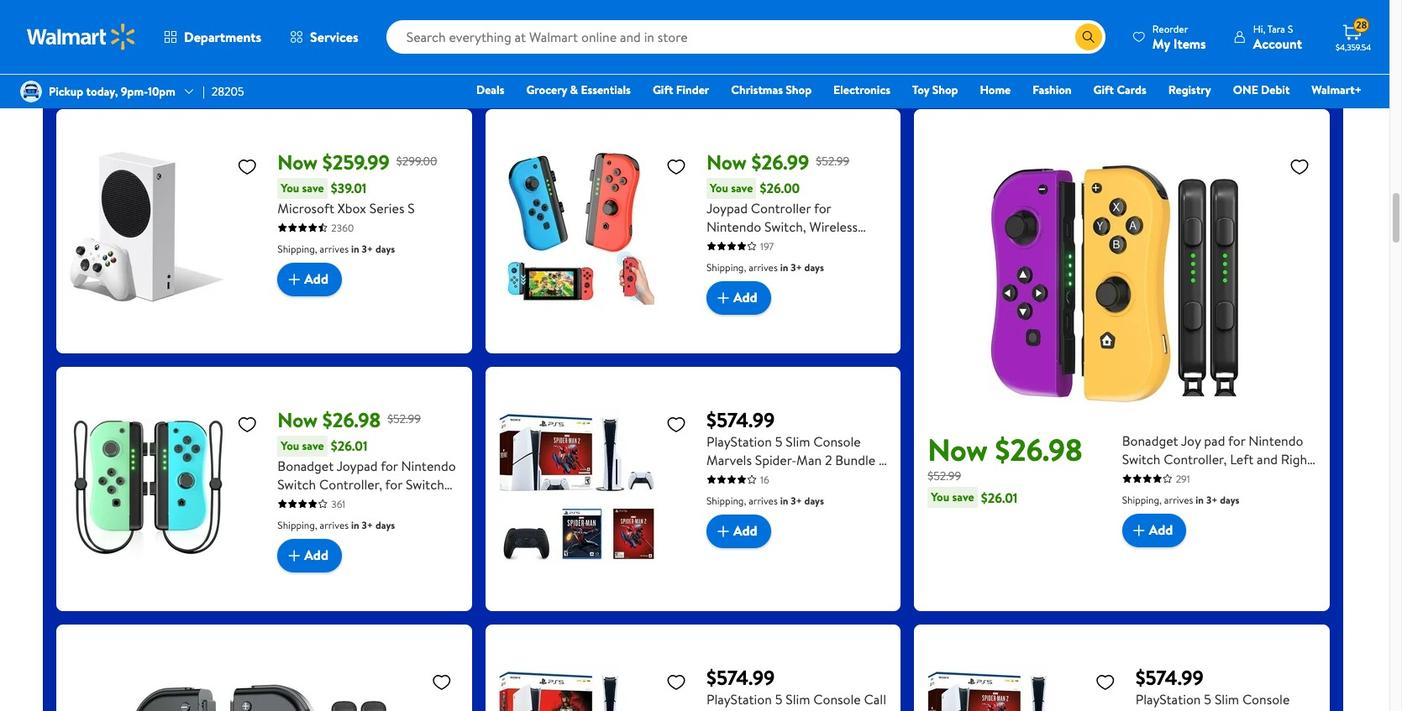 Task type: locate. For each thing, give the bounding box(es) containing it.
1 horizontal spatial support
[[832, 273, 879, 291]]

joy up purple/neon
[[1272, 487, 1292, 505]]

0 vertical spatial and
[[841, 254, 862, 273]]

1 vertical spatial man
[[1225, 709, 1251, 712]]

0 vertical spatial bonadget
[[1122, 431, 1178, 450]]

support up function,
[[347, 512, 393, 530]]

0 vertical spatial wireless
[[809, 217, 858, 236]]

1 horizontal spatial bonadget
[[1122, 431, 1178, 450]]

slim for $574.99 playstation 5 slim console marvels spider-man 2 bundle 
[[1215, 690, 1239, 709]]

0 vertical spatial 2
[[825, 451, 832, 469]]

days down series
[[375, 242, 395, 256]]

bonadget up 291
[[1122, 431, 1178, 450]]

in down replacement
[[780, 260, 788, 274]]

2 vertical spatial controller,
[[319, 475, 382, 494]]

wireless
[[809, 217, 858, 236], [1122, 468, 1170, 487], [706, 488, 755, 506]]

walmart image
[[27, 24, 136, 50]]

2 horizontal spatial wireless
[[1122, 468, 1170, 487]]

shop right christmas
[[786, 81, 812, 98]]

controller inside 'you save $26.00 joypad controller for nintendo switch, wireless joypad replacement for switch controller, left and right switch joycons support dual vibration/wake-up function/motion control.'
[[751, 199, 811, 217]]

up right joycons
[[831, 291, 846, 310]]

1 horizontal spatial $26.01
[[981, 488, 1018, 507]]

1 vertical spatial support
[[347, 512, 393, 530]]

grocery
[[526, 81, 567, 98]]

add to cart image down controllers
[[284, 546, 304, 566]]

0 horizontal spatial 2
[[825, 451, 832, 469]]

0 vertical spatial $26.01
[[331, 437, 368, 455]]

2 inside $574.99 playstation 5 slim console marvels spider-man 2 bundle + extra playstation 5 dualsense wireless controller midnight black+ marvel's spider-man: miles morales for playstation 5
[[825, 451, 832, 469]]

now for now $259.99
[[278, 147, 318, 176]]

man for $574.99 playstation 5 slim console marvels spider-man 2 bundle 
[[1225, 709, 1251, 712]]

0 vertical spatial controller,
[[748, 254, 811, 273]]

2 inside "$574.99 playstation 5 slim console marvels spider-man 2 bundle"
[[1254, 709, 1261, 712]]

man inside "$574.99 playstation 5 slim console marvels spider-man 2 bundle"
[[1225, 709, 1251, 712]]

1 vertical spatial marvels
[[1135, 709, 1181, 712]]

marvels for $574.99 playstation 5 slim console marvels spider-man 2 bundle 
[[1135, 709, 1181, 712]]

joycon inside you save $26.01 bonadget joypad for nintendo switch controller, for switch joy con, left and right controllers support dual vibration/motion control/wake-up function, for switch joycon pair (avocado green/light blue)
[[319, 567, 360, 586]]

joycon left the pair
[[319, 567, 360, 586]]

$299.00
[[396, 153, 437, 169]]

bundle
[[835, 451, 875, 469], [1264, 709, 1304, 712]]

0 horizontal spatial $52.99
[[387, 411, 421, 427]]

0 vertical spatial left
[[814, 254, 838, 273]]

joy left pad
[[1181, 431, 1201, 450]]

fashion link
[[1025, 81, 1079, 99]]

1 horizontal spatial joycon
[[1208, 487, 1249, 505]]

marvels inside $574.99 playstation 5 slim console marvels spider-man 2 bundle + extra playstation 5 dualsense wireless controller midnight black+ marvel's spider-man: miles morales for playstation 5
[[706, 451, 752, 469]]

with
[[1122, 487, 1147, 505], [1147, 505, 1172, 524]]

playstation for $574.99 playstation 5 slim console marvels spider-man 2 bundle 
[[1135, 690, 1201, 709]]

add button down controllers
[[278, 539, 342, 572]]

switch up function,
[[406, 475, 444, 494]]

now $259.99 $299.00
[[278, 147, 437, 176]]

series
[[369, 199, 404, 217]]

wireless left 291
[[1122, 468, 1170, 487]]

console for $574.99 playstation 5 slim console marvels spider-man 2 bundle 
[[1242, 690, 1290, 709]]

toy shop link
[[905, 81, 966, 99]]

controller, down 197
[[748, 254, 811, 273]]

and right pad
[[1257, 450, 1278, 468]]

and right 361
[[358, 494, 379, 512]]

0 horizontal spatial joy
[[278, 494, 297, 512]]

reorder my items
[[1152, 21, 1206, 53]]

2 vertical spatial wireless
[[706, 488, 755, 506]]

days down the compatible
[[1220, 493, 1240, 507]]

$574.99 inside $574.99 playstation 5 slim console marvels spider-man 2 bundle + extra playstation 5 dualsense wireless controller midnight black+ marvel's spider-man: miles morales for playstation 5
[[706, 405, 775, 434]]

0 horizontal spatial marvels
[[706, 451, 752, 469]]

1 vertical spatial controller
[[1173, 468, 1234, 487]]

3+ up the pair
[[362, 518, 373, 532]]

now right add to favorites list, joypad controller for nintendo switch, wireless joypad replacement for switch controller, left and right switch joycons support dual vibration/wake-up function/motion control. "icon"
[[706, 147, 747, 176]]

days down replacement
[[804, 260, 824, 274]]

add to cart image down microsoft
[[284, 269, 304, 289]]

0 vertical spatial support
[[832, 273, 879, 291]]

$259.99
[[322, 147, 390, 176]]

+
[[879, 451, 887, 469]]

1 vertical spatial and
[[1257, 450, 1278, 468]]

3+ down xbox
[[362, 242, 373, 256]]

in right controllers
[[351, 518, 359, 532]]

account
[[1253, 34, 1302, 53]]

0 horizontal spatial dual
[[396, 512, 423, 530]]

shop right toy
[[932, 81, 958, 98]]

gift for gift cards
[[1093, 81, 1114, 98]]

arrives down 291
[[1164, 493, 1193, 507]]

joypad left switch,
[[706, 199, 748, 217]]

1 horizontal spatial right
[[706, 273, 738, 291]]

electronics link
[[826, 81, 898, 99]]

gift inside the gift cards link
[[1093, 81, 1114, 98]]

1 gift from the left
[[653, 81, 673, 98]]

1 horizontal spatial bundle
[[1264, 709, 1304, 712]]

1 horizontal spatial marvels
[[1135, 709, 1181, 712]]

right inside bonadget joy pad for nintendo switch controller, left and right wireless controller compatible with nintendo joycon for joy con with turbo/wake- up/screenshot/motion control(neon purple/neon orange)
[[1281, 450, 1312, 468]]

marvels
[[706, 451, 752, 469], [1135, 709, 1181, 712]]

shipping,
[[1135, 2, 1175, 16], [706, 6, 746, 21], [278, 242, 317, 256], [706, 260, 746, 274], [1122, 493, 1162, 507], [706, 494, 746, 508], [278, 518, 317, 532]]

dual up function,
[[396, 512, 423, 530]]

1 vertical spatial bundle
[[1264, 709, 1304, 712]]

switch up con
[[1122, 450, 1161, 468]]

Search search field
[[386, 20, 1105, 54]]

1 vertical spatial right
[[1281, 450, 1312, 468]]

shipping, arrives in 3+ days for $26.98
[[278, 518, 395, 532]]

bonadget inside you save $26.01 bonadget joypad for nintendo switch controller, for switch joy con, left and right controllers support dual vibration/motion control/wake-up function, for switch joycon pair (avocado green/light blue)
[[278, 457, 334, 475]]

bonadget
[[1122, 431, 1178, 450], [278, 457, 334, 475]]

s right series
[[408, 199, 415, 217]]

playstation inside $574.99 playstation 5 slim console call of duty: modern warfare ii
[[706, 690, 772, 709]]

$52.99 inside now $26.99 $52.99
[[816, 153, 849, 169]]

in down 2360
[[351, 242, 359, 256]]

joypad left 197
[[706, 236, 748, 254]]

1 vertical spatial dual
[[396, 512, 423, 530]]

shipping, arrives in 3+ days for $259.99
[[278, 242, 395, 256]]

1 vertical spatial controller,
[[1164, 450, 1227, 468]]

$52.99 for now $26.99
[[816, 153, 849, 169]]

$26.01 inside you save $26.01 bonadget joypad for nintendo switch controller, for switch joy con, left and right controllers support dual vibration/motion control/wake-up function, for switch joycon pair (avocado green/light blue)
[[331, 437, 368, 455]]

0 horizontal spatial right
[[382, 494, 414, 512]]

2 horizontal spatial $52.99
[[928, 467, 961, 484]]

now $26.98 $52.99
[[278, 405, 421, 434]]

2 for $574.99 playstation 5 slim console marvels spider-man 2 bundle 
[[1254, 709, 1261, 712]]

shipping, arrives in 3+ days down 2360
[[278, 242, 395, 256]]

1 horizontal spatial add to cart image
[[713, 521, 733, 541]]

1 horizontal spatial s
[[1288, 21, 1293, 36]]

you inside you save $39.01 microsoft xbox series s
[[281, 179, 299, 196]]

now $26.99 $52.99
[[706, 147, 849, 176]]

3+ for now $26.99
[[791, 260, 802, 274]]

for right "morales"
[[789, 525, 806, 543]]

1 horizontal spatial wireless
[[809, 217, 858, 236]]

s right tara
[[1288, 21, 1293, 36]]

extra
[[706, 469, 737, 488]]

2 vertical spatial left
[[331, 494, 355, 512]]

0 horizontal spatial wireless
[[706, 488, 755, 506]]

1 vertical spatial s
[[408, 199, 415, 217]]

joycon inside bonadget joy pad for nintendo switch controller, left and right wireless controller compatible with nintendo joycon for joy con with turbo/wake- up/screenshot/motion control(neon purple/neon orange)
[[1208, 487, 1249, 505]]

arrives left the tomorrow
[[749, 6, 778, 21]]

0 horizontal spatial $26.01
[[331, 437, 368, 455]]

0 vertical spatial controller
[[751, 199, 811, 217]]

console inside "$574.99 playstation 5 slim console marvels spider-man 2 bundle"
[[1242, 690, 1290, 709]]

bundle inside $574.99 playstation 5 slim console marvels spider-man 2 bundle + extra playstation 5 dualsense wireless controller midnight black+ marvel's spider-man: miles morales for playstation 5
[[835, 451, 875, 469]]

slim for $574.99 playstation 5 slim console call of duty: modern warfare ii
[[786, 690, 810, 709]]

 image
[[20, 81, 42, 102]]

1 horizontal spatial dual
[[706, 291, 733, 310]]

3+ left midnight
[[791, 494, 802, 508]]

3+ down replacement
[[791, 260, 802, 274]]

0 horizontal spatial add to cart image
[[284, 546, 304, 566]]

0 horizontal spatial gift
[[653, 81, 673, 98]]

walmart+
[[1312, 81, 1362, 98]]

$26.98
[[322, 405, 381, 434], [995, 429, 1082, 471]]

shipping, down microsoft
[[278, 242, 317, 256]]

joypad inside you save $26.01 bonadget joypad for nintendo switch controller, for switch joy con, left and right controllers support dual vibration/motion control/wake-up function, for switch joycon pair (avocado green/light blue)
[[337, 457, 378, 475]]

0 horizontal spatial left
[[331, 494, 355, 512]]

2 vertical spatial right
[[382, 494, 414, 512]]

gift
[[653, 81, 673, 98], [1093, 81, 1114, 98]]

0 horizontal spatial $26.98
[[322, 405, 381, 434]]

$574.99 up "extra"
[[706, 405, 775, 434]]

left right pad
[[1230, 450, 1254, 468]]

add to favorites list, bonadget joy pad for nintendo switch controller, left and right wireless controller compatible with nintendo joycon for joy con with turbo/wake-up/screenshot/motion control(neon purple/neon orange) image
[[1289, 156, 1310, 177]]

for down now $26.98 $52.99
[[381, 457, 398, 475]]

bonadget up con,
[[278, 457, 334, 475]]

1 horizontal spatial $26.98
[[995, 429, 1082, 471]]

up inside you save $26.01 bonadget joypad for nintendo switch controller, for switch joy con, left and right controllers support dual vibration/motion control/wake-up function, for switch joycon pair (avocado green/light blue)
[[364, 549, 378, 567]]

joycons
[[782, 273, 829, 291]]

days up function,
[[375, 518, 395, 532]]

save for $26.99
[[731, 179, 753, 196]]

console inside $574.99 playstation 5 slim console marvels spider-man 2 bundle + extra playstation 5 dualsense wireless controller midnight black+ marvel's spider-man: miles morales for playstation 5
[[813, 432, 861, 451]]

0 horizontal spatial support
[[347, 512, 393, 530]]

1 horizontal spatial controller,
[[748, 254, 811, 273]]

gift cards link
[[1086, 81, 1154, 99]]

left up control.
[[814, 254, 838, 273]]

joy left con,
[[278, 494, 297, 512]]

shipping, arrives in 3+ days down 361
[[278, 518, 395, 532]]

midnight
[[821, 488, 873, 506]]

5 inside $574.99 playstation 5 slim console call of duty: modern warfare ii
[[775, 690, 782, 709]]

2 horizontal spatial controller,
[[1164, 450, 1227, 468]]

playstation up marvel's
[[740, 469, 806, 488]]

shipping, up reorder at the right top of page
[[1135, 2, 1175, 16]]

9pm-
[[121, 83, 148, 100]]

you save $39.01 microsoft xbox series s
[[278, 179, 415, 217]]

0 horizontal spatial joycon
[[319, 567, 360, 586]]

0 horizontal spatial spider-
[[755, 451, 796, 469]]

in up "morales"
[[780, 494, 788, 508]]

add to favorites list, playstation 5 slim console marvels spider-man 2 bundle + extra playstation 5 dualsense wireless controller midnight black+ marvel's spider-man: miles morales for playstation 5 image
[[666, 414, 686, 435]]

joycon up up/screenshot/motion
[[1208, 487, 1249, 505]]

controller inside $574.99 playstation 5 slim console marvels spider-man 2 bundle + extra playstation 5 dualsense wireless controller midnight black+ marvel's spider-man: miles morales for playstation 5
[[758, 488, 818, 506]]

2 vertical spatial spider-
[[1184, 709, 1225, 712]]

console for $574.99 playstation 5 slim console call of duty: modern warfare ii
[[813, 690, 861, 709]]

shipping, arrives in 3+ days down 197
[[706, 260, 824, 274]]

left inside 'you save $26.00 joypad controller for nintendo switch, wireless joypad replacement for switch controller, left and right switch joycons support dual vibration/wake-up function/motion control.'
[[814, 254, 838, 273]]

$574.99 playstation 5 slim console call of duty: modern warfare ii
[[706, 663, 886, 712]]

add to favorites list, playstation 5 slim console call of duty: modern warfare iii bundle + marvel's spider-man: miles morales for playstation 5 + playstation 5 dualsense wireless controller gray camouflage image
[[666, 672, 686, 693]]

dual left vibration/wake-
[[706, 291, 733, 310]]

dual inside you save $26.01 bonadget joypad for nintendo switch controller, for switch joy con, left and right controllers support dual vibration/motion control/wake-up function, for switch joycon pair (avocado green/light blue)
[[396, 512, 423, 530]]

shipping, arrives in 3+ days down 291
[[1122, 493, 1240, 507]]

0 horizontal spatial bonadget
[[278, 457, 334, 475]]

you inside 'you save $26.00 joypad controller for nintendo switch, wireless joypad replacement for switch controller, left and right switch joycons support dual vibration/wake-up function/motion control.'
[[710, 179, 728, 196]]

gift inside gift finder link
[[653, 81, 673, 98]]

$574.99 right add to favorites list, playstation 5 slim console marvels spider-man 2 bundle + extra playstation 5 dualsense wireless controller + marvel's spider-man: miles morales for playstation 5 'image'
[[1135, 663, 1204, 692]]

s inside you save $39.01 microsoft xbox series s
[[408, 199, 415, 217]]

0 vertical spatial spider-
[[755, 451, 796, 469]]

slim inside $574.99 playstation 5 slim console call of duty: modern warfare ii
[[786, 690, 810, 709]]

grocery & essentials link
[[519, 81, 638, 99]]

pad
[[1204, 431, 1225, 450]]

vibration/motion
[[278, 530, 378, 549]]

for right function,
[[439, 549, 456, 567]]

$574.99 for $574.99 playstation 5 slim console marvels spider-man 2 bundle 
[[1135, 663, 1204, 692]]

2
[[825, 451, 832, 469], [1254, 709, 1261, 712]]

save inside 'you save $26.00 joypad controller for nintendo switch, wireless joypad replacement for switch controller, left and right switch joycons support dual vibration/wake-up function/motion control.'
[[731, 179, 753, 196]]

add to cart image for add button below "extra"
[[713, 521, 733, 541]]

slim inside "$574.99 playstation 5 slim console marvels spider-man 2 bundle"
[[1215, 690, 1239, 709]]

support inside you save $26.01 bonadget joypad for nintendo switch controller, for switch joy con, left and right controllers support dual vibration/motion control/wake-up function, for switch joycon pair (avocado green/light blue)
[[347, 512, 393, 530]]

$52.99
[[816, 153, 849, 169], [387, 411, 421, 427], [928, 467, 961, 484]]

$26.98 inside now $26.98 $52.99 you save $26.01
[[995, 429, 1082, 471]]

wireless right switch,
[[809, 217, 858, 236]]

2 vertical spatial controller
[[758, 488, 818, 506]]

add
[[733, 35, 757, 53], [304, 270, 328, 288], [733, 288, 757, 307], [1149, 521, 1173, 540], [733, 522, 757, 540], [304, 546, 328, 565]]

add to cart image up control(neon on the bottom of the page
[[1129, 520, 1149, 541]]

add to cart image for add button below controllers
[[284, 546, 304, 566]]

2 horizontal spatial left
[[1230, 450, 1254, 468]]

1 horizontal spatial gift
[[1093, 81, 1114, 98]]

$574.99 playstation 5 slim console marvels spider-man 2 bundle 
[[1135, 663, 1316, 712]]

you save $26.01 bonadget joypad for nintendo switch controller, for switch joy con, left and right controllers support dual vibration/motion control/wake-up function, for switch joycon pair (avocado green/light blue)
[[278, 437, 456, 604]]

2 horizontal spatial add to cart image
[[1129, 520, 1149, 541]]

and inside you save $26.01 bonadget joypad for nintendo switch controller, for switch joy con, left and right controllers support dual vibration/motion control/wake-up function, for switch joycon pair (avocado green/light blue)
[[358, 494, 379, 512]]

1 horizontal spatial shop
[[932, 81, 958, 98]]

0 horizontal spatial man
[[796, 451, 822, 469]]

1 vertical spatial up
[[364, 549, 378, 567]]

1 horizontal spatial and
[[841, 254, 862, 273]]

left right con,
[[331, 494, 355, 512]]

departments button
[[150, 17, 276, 57]]

marvels inside "$574.99 playstation 5 slim console marvels spider-man 2 bundle"
[[1135, 709, 1181, 712]]

0 vertical spatial $52.99
[[816, 153, 849, 169]]

add to cart image
[[1129, 520, 1149, 541], [713, 521, 733, 541], [284, 546, 304, 566]]

0 vertical spatial man
[[796, 451, 822, 469]]

shop
[[786, 81, 812, 98], [932, 81, 958, 98]]

switch
[[706, 254, 745, 273], [741, 273, 780, 291], [1122, 450, 1161, 468], [278, 475, 316, 494], [406, 475, 444, 494], [278, 567, 316, 586]]

3+ for now $26.98
[[362, 518, 373, 532]]

controller, up 291
[[1164, 450, 1227, 468]]

save inside you save $39.01 microsoft xbox series s
[[302, 179, 324, 196]]

1 vertical spatial $52.99
[[387, 411, 421, 427]]

switch,
[[764, 217, 806, 236]]

0 vertical spatial s
[[1288, 21, 1293, 36]]

0 vertical spatial up
[[831, 291, 846, 310]]

you for now $26.98
[[281, 437, 299, 454]]

16
[[760, 473, 769, 487]]

now up microsoft
[[278, 147, 318, 176]]

days for $26.99
[[804, 260, 824, 274]]

up up blue)
[[364, 549, 378, 567]]

duty:
[[722, 709, 755, 712]]

2 horizontal spatial and
[[1257, 450, 1278, 468]]

days
[[375, 242, 395, 256], [804, 260, 824, 274], [1220, 493, 1240, 507], [804, 494, 824, 508], [375, 518, 395, 532]]

$574.99 inside "$574.99 playstation 5 slim console marvels spider-man 2 bundle"
[[1135, 663, 1204, 692]]

0 vertical spatial marvels
[[706, 451, 752, 469]]

bundle for $574.99 playstation 5 slim console marvels spider-man 2 bundle + extra playstation 5 dualsense wireless controller midnight black+ marvel's spider-man: miles morales for playstation 5
[[835, 451, 875, 469]]

1 vertical spatial wireless
[[1122, 468, 1170, 487]]

support up control.
[[832, 273, 879, 291]]

controller down $26.00
[[751, 199, 811, 217]]

2 shop from the left
[[932, 81, 958, 98]]

1 horizontal spatial spider-
[[800, 506, 841, 525]]

$52.99 inside now $26.98 $52.99
[[387, 411, 421, 427]]

shipping, arrives in 3+ days
[[278, 242, 395, 256], [706, 260, 824, 274], [1122, 493, 1240, 507], [706, 494, 824, 508], [278, 518, 395, 532]]

$574.99 for $574.99 playstation 5 slim console marvels spider-man 2 bundle + extra playstation 5 dualsense wireless controller midnight black+ marvel's spider-man: miles morales for playstation 5
[[706, 405, 775, 434]]

controller, up 361
[[319, 475, 382, 494]]

playstation right add to favorites list, playstation 5 slim console call of duty: modern warfare iii bundle + marvel's spider-man: miles morales for playstation 5 + playstation 5 dualsense wireless controller gray camouflage icon
[[706, 690, 772, 709]]

2 gift from the left
[[1093, 81, 1114, 98]]

registry link
[[1161, 81, 1219, 99]]

1 horizontal spatial left
[[814, 254, 838, 273]]

1 shop from the left
[[786, 81, 812, 98]]

man inside $574.99 playstation 5 slim console marvels spider-man 2 bundle + extra playstation 5 dualsense wireless controller midnight black+ marvel's spider-man: miles morales for playstation 5
[[796, 451, 822, 469]]

controllers
[[278, 512, 343, 530]]

controller,
[[748, 254, 811, 273], [1164, 450, 1227, 468], [319, 475, 382, 494]]

gift left cards
[[1093, 81, 1114, 98]]

save for $26.98
[[302, 437, 324, 454]]

1 vertical spatial bonadget
[[278, 457, 334, 475]]

1 horizontal spatial man
[[1225, 709, 1251, 712]]

add to favorites list, bonadget joypad for nintendo switch controller, for switch joy con, left and right controllers support dual vibration/motion control/wake-up function, for switch joycon pair (avocado green/light blue) image
[[237, 414, 257, 435]]

joypad up 361
[[337, 457, 378, 475]]

1 vertical spatial $26.01
[[981, 488, 1018, 507]]

console
[[813, 432, 861, 451], [813, 690, 861, 709], [1242, 690, 1290, 709]]

1 vertical spatial joycon
[[319, 567, 360, 586]]

0 vertical spatial bundle
[[835, 451, 875, 469]]

add to favorites list, joypad controller for nintendo switch, wireless joypad replacement for switch controller, left and right switch joycons support dual vibration/wake-up function/motion control. image
[[666, 156, 686, 177]]

1 horizontal spatial $52.99
[[816, 153, 849, 169]]

you inside you save $26.01 bonadget joypad for nintendo switch controller, for switch joy con, left and right controllers support dual vibration/motion control/wake-up function, for switch joycon pair (avocado green/light blue)
[[281, 437, 299, 454]]

5 for $574.99 playstation 5 slim console call of duty: modern warfare ii
[[775, 690, 782, 709]]

0 vertical spatial joycon
[[1208, 487, 1249, 505]]

and inside 'you save $26.00 joypad controller for nintendo switch, wireless joypad replacement for switch controller, left and right switch joycons support dual vibration/wake-up function/motion control.'
[[841, 254, 862, 273]]

0 horizontal spatial controller,
[[319, 475, 382, 494]]

add to cart image
[[713, 34, 733, 54], [284, 269, 304, 289], [713, 288, 733, 308]]

save
[[302, 179, 324, 196], [731, 179, 753, 196], [302, 437, 324, 454], [952, 489, 974, 506]]

1 vertical spatial left
[[1230, 450, 1254, 468]]

gift for gift finder
[[653, 81, 673, 98]]

deals
[[476, 81, 504, 98]]

slim
[[786, 432, 810, 451], [786, 690, 810, 709], [1215, 690, 1239, 709]]

spider- inside "$574.99 playstation 5 slim console marvels spider-man 2 bundle"
[[1184, 709, 1225, 712]]

playstation up "extra"
[[706, 432, 772, 451]]

$574.99 inside $574.99 playstation 5 slim console call of duty: modern warfare ii
[[706, 663, 775, 692]]

and right joycons
[[841, 254, 862, 273]]

control.
[[807, 310, 855, 328]]

arrives
[[1178, 2, 1207, 16], [749, 6, 778, 21], [320, 242, 349, 256], [749, 260, 778, 274], [1164, 493, 1193, 507], [749, 494, 778, 508], [320, 518, 349, 532]]

joypad
[[706, 199, 748, 217], [706, 236, 748, 254], [337, 457, 378, 475]]

$574.99 for $574.99 playstation 5 slim console call of duty: modern warfare ii
[[706, 663, 775, 692]]

control/wake-
[[278, 549, 364, 567]]

with right con
[[1147, 505, 1172, 524]]

save inside you save $26.01 bonadget joypad for nintendo switch controller, for switch joy con, left and right controllers support dual vibration/motion control/wake-up function, for switch joycon pair (avocado green/light blue)
[[302, 437, 324, 454]]

1 vertical spatial 2
[[1254, 709, 1261, 712]]

you
[[281, 179, 299, 196], [710, 179, 728, 196], [281, 437, 299, 454], [931, 489, 949, 506]]

10pm
[[148, 83, 175, 100]]

3+
[[362, 242, 373, 256], [791, 260, 802, 274], [1206, 493, 1218, 507], [791, 494, 802, 508], [362, 518, 373, 532]]

0 horizontal spatial and
[[358, 494, 379, 512]]

s inside hi, tara s account
[[1288, 21, 1293, 36]]

slim inside $574.99 playstation 5 slim console marvels spider-man 2 bundle + extra playstation 5 dualsense wireless controller midnight black+ marvel's spider-man: miles morales for playstation 5
[[786, 432, 810, 451]]

console inside $574.99 playstation 5 slim console call of duty: modern warfare ii
[[813, 690, 861, 709]]

playstation inside "$574.99 playstation 5 slim console marvels spider-man 2 bundle"
[[1135, 690, 1201, 709]]

5 inside "$574.99 playstation 5 slim console marvels spider-man 2 bundle"
[[1204, 690, 1211, 709]]

0 horizontal spatial shop
[[786, 81, 812, 98]]

2 horizontal spatial spider-
[[1184, 709, 1225, 712]]

0 horizontal spatial bundle
[[835, 451, 875, 469]]

in for $259.99
[[351, 242, 359, 256]]

1 horizontal spatial 2
[[1254, 709, 1261, 712]]

controller down 16
[[758, 488, 818, 506]]

dualsense
[[820, 469, 880, 488]]

warfare
[[807, 709, 853, 712]]

gift left finder at the top of the page
[[653, 81, 673, 98]]

call
[[864, 690, 886, 709]]

0 horizontal spatial s
[[408, 199, 415, 217]]

now right +
[[928, 429, 988, 471]]

2 vertical spatial joypad
[[337, 457, 378, 475]]

0 vertical spatial right
[[706, 273, 738, 291]]

add button
[[706, 27, 771, 61], [278, 263, 342, 296], [706, 281, 771, 315], [1122, 514, 1186, 547], [706, 515, 771, 548], [278, 539, 342, 572]]

bundle inside "$574.99 playstation 5 slim console marvels spider-man 2 bundle"
[[1264, 709, 1304, 712]]

for right switch,
[[814, 199, 831, 217]]

controller, inside you save $26.01 bonadget joypad for nintendo switch controller, for switch joy con, left and right controllers support dual vibration/motion control/wake-up function, for switch joycon pair (avocado green/light blue)
[[319, 475, 382, 494]]

2 horizontal spatial right
[[1281, 450, 1312, 468]]

(avocado
[[389, 567, 444, 586]]

0 vertical spatial dual
[[706, 291, 733, 310]]

1 horizontal spatial up
[[831, 291, 846, 310]]

finder
[[676, 81, 709, 98]]

controller up turbo/wake-
[[1173, 468, 1234, 487]]

marvels for $574.99 playstation 5 slim console marvels spider-man 2 bundle + extra playstation 5 dualsense wireless controller midnight black+ marvel's spider-man: miles morales for playstation 5
[[706, 451, 752, 469]]

1 vertical spatial joypad
[[706, 236, 748, 254]]



Task type: describe. For each thing, give the bounding box(es) containing it.
shipping, up the function/motion
[[706, 260, 746, 274]]

console for $574.99 playstation 5 slim console marvels spider-man 2 bundle + extra playstation 5 dualsense wireless controller midnight black+ marvel's spider-man: miles morales for playstation 5
[[813, 432, 861, 451]]

nintendo inside 'you save $26.00 joypad controller for nintendo switch, wireless joypad replacement for switch controller, left and right switch joycons support dual vibration/wake-up function/motion control.'
[[706, 217, 761, 236]]

shipping, down con,
[[278, 518, 317, 532]]

in for $26.99
[[780, 260, 788, 274]]

add to favorites list, bonacell  joypad (l/r) controller for nintendo switch controller wireless controllers, replacement for switch joy-cons support dual vibration/6-axis gyro/wake-up(black) image
[[432, 672, 452, 693]]

197
[[760, 239, 774, 253]]

playstation for $574.99 playstation 5 slim console call of duty: modern warfare ii
[[706, 690, 772, 709]]

morales
[[740, 525, 786, 543]]

con
[[1122, 505, 1143, 524]]

arrives down 2360
[[320, 242, 349, 256]]

vibration/wake-
[[736, 291, 831, 310]]

now $26.98 $52.99 you save $26.01
[[928, 429, 1082, 507]]

now for now $26.98
[[278, 405, 318, 434]]

shipping, up control(neon on the bottom of the page
[[1122, 493, 1162, 507]]

shipping, arrives tomorrow
[[706, 6, 824, 21]]

$52.99 for now $26.98
[[387, 411, 421, 427]]

you for now $259.99
[[281, 179, 299, 196]]

playstation for $574.99 playstation 5 slim console marvels spider-man 2 bundle + extra playstation 5 dualsense wireless controller midnight black+ marvel's spider-man: miles morales for playstation 5
[[706, 432, 772, 451]]

controller, inside bonadget joy pad for nintendo switch controller, left and right wireless controller compatible with nintendo joycon for joy con with turbo/wake- up/screenshot/motion control(neon purple/neon orange)
[[1164, 450, 1227, 468]]

bundle for $574.99 playstation 5 slim console marvels spider-man 2 bundle 
[[1264, 709, 1304, 712]]

$52.99 inside now $26.98 $52.99 you save $26.01
[[928, 467, 961, 484]]

for right replacement
[[830, 236, 848, 254]]

departments
[[184, 28, 261, 46]]

5 for $574.99 playstation 5 slim console marvels spider-man 2 bundle 
[[1204, 690, 1211, 709]]

bonadget inside bonadget joy pad for nintendo switch controller, left and right wireless controller compatible with nintendo joycon for joy con with turbo/wake- up/screenshot/motion control(neon purple/neon orange)
[[1122, 431, 1178, 450]]

shop for christmas shop
[[786, 81, 812, 98]]

one debit
[[1233, 81, 1290, 98]]

up/screenshot/motion
[[1122, 524, 1254, 542]]

slim for $574.99 playstation 5 slim console marvels spider-man 2 bundle + extra playstation 5 dualsense wireless controller midnight black+ marvel's spider-man: miles morales for playstation 5
[[786, 432, 810, 451]]

for right turbo/wake-
[[1252, 487, 1269, 505]]

shipping, left the tomorrow
[[706, 6, 746, 21]]

for up function,
[[385, 475, 402, 494]]

cards
[[1117, 81, 1146, 98]]

days for $259.99
[[375, 242, 395, 256]]

days for $26.98
[[375, 518, 395, 532]]

for right pad
[[1228, 431, 1245, 450]]

christmas shop link
[[724, 81, 819, 99]]

pickup
[[49, 83, 83, 100]]

orange)
[[1122, 561, 1170, 579]]

switch inside bonadget joy pad for nintendo switch controller, left and right wireless controller compatible with nintendo joycon for joy con with turbo/wake- up/screenshot/motion control(neon purple/neon orange)
[[1122, 450, 1161, 468]]

361
[[331, 497, 345, 511]]

home
[[980, 81, 1011, 98]]

gift cards
[[1093, 81, 1146, 98]]

shipping, arrives
[[1135, 2, 1209, 16]]

you inside now $26.98 $52.99 you save $26.01
[[931, 489, 949, 506]]

add to favorites list, microsoft xbox series s image
[[237, 156, 257, 177]]

switch up the function/motion
[[706, 254, 745, 273]]

gift finder
[[653, 81, 709, 98]]

1 vertical spatial spider-
[[800, 506, 841, 525]]

2360
[[331, 221, 354, 235]]

$26.98 for now $26.98 $52.99
[[322, 405, 381, 434]]

$4,359.54
[[1336, 41, 1371, 53]]

my
[[1152, 34, 1170, 53]]

services
[[310, 28, 358, 46]]

arrives down 197
[[749, 260, 778, 274]]

pickup today, 9pm-10pm
[[49, 83, 175, 100]]

now inside now $26.98 $52.99 you save $26.01
[[928, 429, 988, 471]]

arrives down 361
[[320, 518, 349, 532]]

electronics
[[833, 81, 890, 98]]

home link
[[972, 81, 1018, 99]]

save inside now $26.98 $52.99 you save $26.01
[[952, 489, 974, 506]]

in for $26.98
[[351, 518, 359, 532]]

add button down "extra"
[[706, 515, 771, 548]]

add to cart image for add button on top of "orange)"
[[1129, 520, 1149, 541]]

items
[[1173, 34, 1206, 53]]

debit
[[1261, 81, 1290, 98]]

toy shop
[[912, 81, 958, 98]]

shipping, arrives in 3+ days down 16
[[706, 494, 824, 508]]

grocery & essentials
[[526, 81, 631, 98]]

deals link
[[469, 81, 512, 99]]

switch down vibration/motion
[[278, 567, 316, 586]]

pair
[[363, 567, 386, 586]]

con,
[[301, 494, 328, 512]]

purple/neon
[[1207, 542, 1281, 561]]

man:
[[841, 506, 870, 525]]

arrives up reorder at the right top of page
[[1178, 2, 1207, 16]]

reorder
[[1152, 21, 1188, 36]]

arrives down 16
[[749, 494, 778, 508]]

in up up/screenshot/motion
[[1196, 493, 1204, 507]]

add to favorites list, playstation 5 slim console marvels spider-man 2 bundle + extra playstation 5 dualsense wireless controller + marvel's spider-man: miles morales for playstation 5 image
[[1095, 672, 1115, 693]]

function/motion
[[706, 310, 804, 328]]

options link
[[1135, 23, 1210, 57]]

you for now $26.99
[[710, 179, 728, 196]]

28205
[[211, 83, 244, 100]]

1 horizontal spatial joy
[[1181, 431, 1201, 450]]

add to cart image down shipping, arrives tomorrow
[[713, 34, 733, 54]]

|
[[202, 83, 205, 100]]

toy
[[912, 81, 929, 98]]

one
[[1233, 81, 1258, 98]]

controller inside bonadget joy pad for nintendo switch controller, left and right wireless controller compatible with nintendo joycon for joy con with turbo/wake- up/screenshot/motion control(neon purple/neon orange)
[[1173, 468, 1234, 487]]

switch down 197
[[741, 273, 780, 291]]

man for $574.99 playstation 5 slim console marvels spider-man 2 bundle + extra playstation 5 dualsense wireless controller midnight black+ marvel's spider-man: miles morales for playstation 5
[[796, 451, 822, 469]]

hi,
[[1253, 21, 1265, 36]]

hi, tara s account
[[1253, 21, 1302, 53]]

replacement
[[751, 236, 827, 254]]

tomorrow
[[780, 6, 824, 21]]

2 horizontal spatial joy
[[1272, 487, 1292, 505]]

add button down 2360
[[278, 263, 342, 296]]

joy inside you save $26.01 bonadget joypad for nintendo switch controller, for switch joy con, left and right controllers support dual vibration/motion control/wake-up function, for switch joycon pair (avocado green/light blue)
[[278, 494, 297, 512]]

of
[[706, 709, 719, 712]]

compatible
[[1237, 468, 1304, 487]]

controller, inside 'you save $26.00 joypad controller for nintendo switch, wireless joypad replacement for switch controller, left and right switch joycons support dual vibration/wake-up function/motion control.'
[[748, 254, 811, 273]]

gift finder link
[[645, 81, 717, 99]]

Walmart Site-Wide search field
[[386, 20, 1105, 54]]

$39.01
[[331, 179, 367, 197]]

shipping, down "extra"
[[706, 494, 746, 508]]

shop for toy shop
[[932, 81, 958, 98]]

&
[[570, 81, 578, 98]]

playstation down midnight
[[810, 525, 875, 543]]

2 for $574.99 playstation 5 slim console marvels spider-man 2 bundle + extra playstation 5 dualsense wireless controller midnight black+ marvel's spider-man: miles morales for playstation 5
[[825, 451, 832, 469]]

function,
[[381, 549, 436, 567]]

add to cart image for now $26.99
[[713, 288, 733, 308]]

control(neon
[[1122, 542, 1203, 561]]

right inside you save $26.01 bonadget joypad for nintendo switch controller, for switch joy con, left and right controllers support dual vibration/motion control/wake-up function, for switch joycon pair (avocado green/light blue)
[[382, 494, 414, 512]]

nintendo inside you save $26.01 bonadget joypad for nintendo switch controller, for switch joy con, left and right controllers support dual vibration/motion control/wake-up function, for switch joycon pair (avocado green/light blue)
[[401, 457, 456, 475]]

tara
[[1267, 21, 1285, 36]]

options
[[1149, 31, 1196, 49]]

you save $26.00 joypad controller for nintendo switch, wireless joypad replacement for switch controller, left and right switch joycons support dual vibration/wake-up function/motion control.
[[706, 179, 879, 328]]

black+
[[706, 506, 746, 525]]

3+ up up/screenshot/motion
[[1206, 493, 1218, 507]]

wireless inside 'you save $26.00 joypad controller for nintendo switch, wireless joypad replacement for switch controller, left and right switch joycons support dual vibration/wake-up function/motion control.'
[[809, 217, 858, 236]]

$26.01 inside now $26.98 $52.99 you save $26.01
[[981, 488, 1018, 507]]

0 vertical spatial joypad
[[706, 199, 748, 217]]

bonadget joy pad for nintendo switch controller, left and right wireless controller compatible with nintendo joycon for joy con with turbo/wake- up/screenshot/motion control(neon purple/neon orange)
[[1122, 431, 1312, 579]]

add button down 197
[[706, 281, 771, 315]]

turbo/wake-
[[1174, 505, 1249, 524]]

fashion
[[1033, 81, 1072, 98]]

$26.99
[[751, 147, 809, 176]]

search icon image
[[1082, 30, 1095, 44]]

christmas shop
[[731, 81, 812, 98]]

with up control(neon on the bottom of the page
[[1122, 487, 1147, 505]]

dual inside 'you save $26.00 joypad controller for nintendo switch, wireless joypad replacement for switch controller, left and right switch joycons support dual vibration/wake-up function/motion control.'
[[706, 291, 733, 310]]

walmart+ link
[[1304, 81, 1369, 99]]

today,
[[86, 83, 118, 100]]

green/light
[[278, 586, 348, 604]]

spider- for $574.99 playstation 5 slim console marvels spider-man 2 bundle + extra playstation 5 dualsense wireless controller midnight black+ marvel's spider-man: miles morales for playstation 5
[[755, 451, 796, 469]]

spider- for $574.99 playstation 5 slim console marvels spider-man 2 bundle 
[[1184, 709, 1225, 712]]

add button down shipping, arrives tomorrow
[[706, 27, 771, 61]]

miles
[[706, 525, 737, 543]]

now for now $26.99
[[706, 147, 747, 176]]

add button up "orange)"
[[1122, 514, 1186, 547]]

support inside 'you save $26.00 joypad controller for nintendo switch, wireless joypad replacement for switch controller, left and right switch joycons support dual vibration/wake-up function/motion control.'
[[832, 273, 879, 291]]

right inside 'you save $26.00 joypad controller for nintendo switch, wireless joypad replacement for switch controller, left and right switch joycons support dual vibration/wake-up function/motion control.'
[[706, 273, 738, 291]]

shipping, arrives in 3+ days for $26.99
[[706, 260, 824, 274]]

for inside $574.99 playstation 5 slim console marvels spider-man 2 bundle + extra playstation 5 dualsense wireless controller midnight black+ marvel's spider-man: miles morales for playstation 5
[[789, 525, 806, 543]]

wireless inside $574.99 playstation 5 slim console marvels spider-man 2 bundle + extra playstation 5 dualsense wireless controller midnight black+ marvel's spider-man: miles morales for playstation 5
[[706, 488, 755, 506]]

up inside 'you save $26.00 joypad controller for nintendo switch, wireless joypad replacement for switch controller, left and right switch joycons support dual vibration/wake-up function/motion control.'
[[831, 291, 846, 310]]

xbox
[[338, 199, 366, 217]]

| 28205
[[202, 83, 244, 100]]

$574.99 playstation 5 slim console marvels spider-man 2 bundle + extra playstation 5 dualsense wireless controller midnight black+ marvel's spider-man: miles morales for playstation 5
[[706, 405, 887, 543]]

left inside bonadget joy pad for nintendo switch controller, left and right wireless controller compatible with nintendo joycon for joy con with turbo/wake- up/screenshot/motion control(neon purple/neon orange)
[[1230, 450, 1254, 468]]

modern
[[758, 709, 804, 712]]

wireless inside bonadget joy pad for nintendo switch controller, left and right wireless controller compatible with nintendo joycon for joy con with turbo/wake- up/screenshot/motion control(neon purple/neon orange)
[[1122, 468, 1170, 487]]

marvel's
[[749, 506, 797, 525]]

291
[[1176, 472, 1190, 486]]

switch up controllers
[[278, 475, 316, 494]]

3+ for now $259.99
[[362, 242, 373, 256]]

services button
[[276, 17, 373, 57]]

one debit link
[[1225, 81, 1297, 99]]

days down dualsense
[[804, 494, 824, 508]]

save for $259.99
[[302, 179, 324, 196]]

and inside bonadget joy pad for nintendo switch controller, left and right wireless controller compatible with nintendo joycon for joy con with turbo/wake- up/screenshot/motion control(neon purple/neon orange)
[[1257, 450, 1278, 468]]

28
[[1356, 18, 1367, 32]]

$26.98 for now $26.98 $52.99 you save $26.01
[[995, 429, 1082, 471]]

add to cart image for now $259.99
[[284, 269, 304, 289]]

5 for $574.99 playstation 5 slim console marvels spider-man 2 bundle + extra playstation 5 dualsense wireless controller midnight black+ marvel's spider-man: miles morales for playstation 5
[[775, 432, 782, 451]]

registry
[[1168, 81, 1211, 98]]

left inside you save $26.01 bonadget joypad for nintendo switch controller, for switch joy con, left and right controllers support dual vibration/motion control/wake-up function, for switch joycon pair (avocado green/light blue)
[[331, 494, 355, 512]]



Task type: vqa. For each thing, say whether or not it's contained in the screenshot.
TV
no



